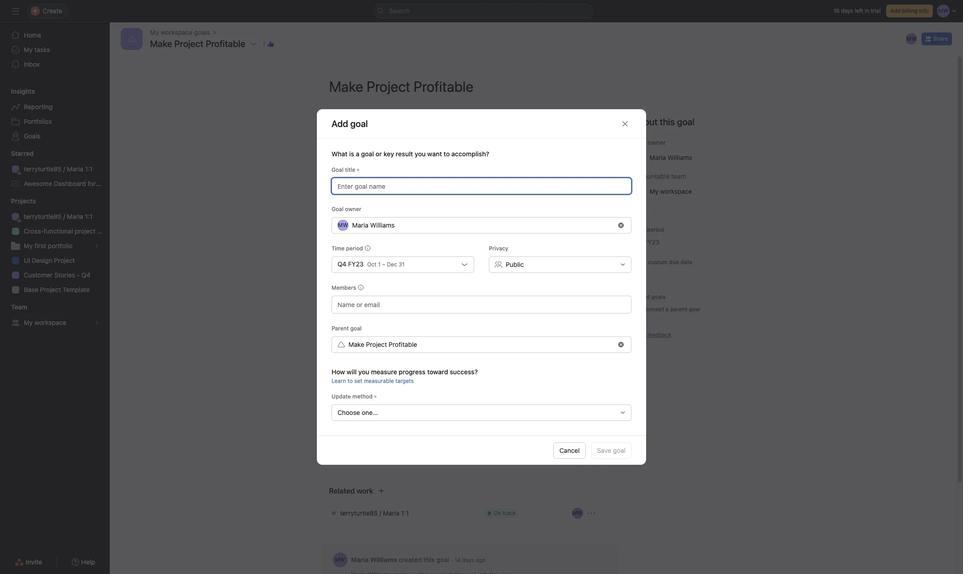 Task type: vqa. For each thing, say whether or not it's contained in the screenshot.
the topmost you
yes



Task type: locate. For each thing, give the bounding box(es) containing it.
is right add goal
[[369, 115, 375, 125]]

terryturtle85 / maria 1:1 link down add supporting work icon
[[340, 509, 468, 519]]

0 vertical spatial 1 button
[[260, 38, 277, 50]]

a left parent
[[666, 306, 669, 313]]

1 horizontal spatial 1
[[378, 261, 381, 268]]

team button
[[0, 303, 27, 312]]

0 vertical spatial is
[[369, 115, 375, 125]]

2 vertical spatial a
[[666, 306, 669, 313]]

1 vertical spatial 1 button
[[571, 191, 588, 204]]

goals
[[194, 28, 210, 36], [652, 294, 666, 301], [398, 295, 412, 302], [419, 333, 435, 341]]

portfolios link
[[5, 114, 104, 129]]

add supporting work image
[[378, 488, 385, 495]]

16 days left in trial
[[834, 7, 881, 14]]

q4 fy23 oct 1 – dec 31
[[338, 260, 405, 268]]

1 vertical spatial period
[[346, 245, 363, 252]]

1 vertical spatial terryturtle85 / maria 1:1
[[24, 213, 93, 221]]

terryturtle85 inside projects element
[[24, 213, 62, 221]]

parent
[[633, 294, 650, 301], [332, 325, 349, 332]]

fy23
[[348, 260, 364, 268]]

my inside my tasks link
[[24, 46, 33, 54]]

0 vertical spatial goal
[[633, 139, 647, 146]]

projects
[[11, 197, 36, 205]]

portfolio
[[48, 242, 73, 250]]

maria williams link
[[359, 189, 403, 197], [351, 556, 397, 564]]

status update - nov 2
[[341, 153, 415, 162]]

measure
[[371, 368, 397, 376]]

terryturtle85 / maria 1:1 up the functional
[[24, 213, 93, 221]]

workspace inside my workspace goals link
[[161, 28, 193, 36]]

1 vertical spatial -
[[77, 271, 80, 279]]

base project template link
[[5, 283, 104, 297]]

2 horizontal spatial a
[[666, 306, 669, 313]]

update method
[[332, 394, 373, 400]]

terryturtle85 / maria 1:1 link inside projects element
[[5, 210, 104, 224]]

my for my first portfolio
[[24, 242, 33, 250]]

terryturtle85 up cross- on the top left
[[24, 213, 62, 221]]

is
[[369, 115, 375, 125], [349, 150, 354, 158]]

customer
[[24, 271, 53, 279]]

0 horizontal spatial days
[[463, 557, 475, 564]]

goal for about
[[633, 139, 647, 146]]

a for parent
[[666, 306, 669, 313]]

mw
[[907, 35, 917, 42], [343, 194, 353, 200], [338, 222, 348, 229], [573, 510, 583, 517], [335, 557, 345, 564]]

1 vertical spatial to
[[348, 378, 353, 385]]

14
[[455, 557, 461, 564]]

2 vertical spatial mw button
[[333, 553, 348, 568]]

0 horizontal spatial owner
[[345, 206, 362, 213]]

my inside my workspace link
[[24, 319, 33, 327]]

1 vertical spatial a
[[644, 259, 647, 266]]

terryturtle85 / maria 1:1 link up the functional
[[5, 210, 104, 224]]

terryturtle85 up awesome
[[24, 165, 62, 173]]

dashboard
[[54, 180, 86, 188]]

add goal
[[332, 118, 368, 129]]

1 horizontal spatial 1 button
[[571, 191, 588, 204]]

workspace up the make project profitable
[[161, 28, 193, 36]]

period up custom
[[648, 227, 665, 233]]

my for my tasks
[[24, 46, 33, 54]]

0 vertical spatial time period
[[633, 227, 665, 233]]

time period up 19
[[332, 245, 363, 252]]

terryturtle85 / maria 1:1
[[24, 165, 93, 173], [24, 213, 93, 221], [340, 510, 409, 518]]

0 vertical spatial workspace
[[161, 28, 193, 36]]

0 horizontal spatial sub-
[[386, 295, 398, 302]]

terryturtle85 / maria 1:1 link up "dashboard"
[[5, 162, 104, 177]]

terryturtle85 / maria 1:1 for functional
[[24, 213, 93, 221]]

0 vertical spatial terryturtle85 / maria 1:1 link
[[5, 162, 104, 177]]

stories
[[54, 271, 75, 279]]

my first portfolio link
[[5, 239, 104, 254]]

days right 16 at the right top
[[842, 7, 854, 14]]

1 vertical spatial 1
[[574, 194, 576, 200]]

1 vertical spatial parent
[[332, 325, 349, 332]]

terryturtle85 for awesome
[[24, 165, 62, 173]]

/ up cross-functional project plan
[[63, 213, 65, 221]]

save goal
[[598, 447, 626, 455]]

terryturtle85 down related work
[[340, 510, 378, 518]]

1 inside latest status update element
[[574, 194, 576, 200]]

terryturtle85 / maria 1:1 link inside starred element
[[5, 162, 104, 177]]

2 horizontal spatial mw button
[[906, 32, 919, 45]]

terryturtle85 / maria 1:1 link for dashboard
[[5, 162, 104, 177]]

my up the make project profitable
[[150, 28, 159, 36]]

terryturtle85 / maria 1:1 for dashboard
[[24, 165, 93, 173]]

about this goal
[[633, 117, 695, 127]]

1 horizontal spatial update
[[485, 333, 506, 341]]

1 vertical spatial update
[[485, 333, 506, 341]]

view all
[[577, 233, 600, 241]]

one…
[[362, 409, 378, 417]]

goal down about
[[633, 139, 647, 146]]

time down recent
[[332, 245, 345, 252]]

q4 inside projects element
[[81, 271, 90, 279]]

awesome dashboard for new project
[[24, 180, 134, 188]]

goal owner
[[633, 139, 667, 146], [332, 206, 362, 213]]

oct left 19
[[332, 258, 342, 265]]

maria williams down required image
[[359, 189, 403, 197]]

1 horizontal spatial make
[[349, 341, 365, 349]]

this goal
[[660, 117, 695, 127]]

add
[[891, 7, 901, 14]]

team
[[11, 303, 27, 311]]

sub- right no
[[386, 295, 398, 302]]

project inside starred element
[[113, 180, 134, 188]]

1 vertical spatial owner
[[345, 206, 362, 213]]

1 horizontal spatial -
[[390, 153, 394, 162]]

you
[[415, 150, 426, 158], [359, 368, 370, 376]]

you up 'set'
[[359, 368, 370, 376]]

my down "team"
[[24, 319, 33, 327]]

update right automatically
[[485, 333, 506, 341]]

profitable
[[389, 341, 418, 349]]

1:1 inside projects element
[[85, 213, 93, 221]]

0 horizontal spatial a
[[356, 150, 360, 158]]

a inside set a custom due date button
[[644, 259, 647, 266]]

maria williams link left created
[[351, 556, 397, 564]]

1 vertical spatial goal
[[332, 167, 344, 173]]

1 vertical spatial workspace
[[34, 319, 66, 327]]

1 horizontal spatial owner
[[648, 139, 667, 146]]

q4 up template
[[81, 271, 90, 279]]

1:1 inside starred element
[[85, 165, 93, 173]]

oct inside q4 fy23 oct 1 – dec 31
[[368, 261, 377, 268]]

nov 2
[[395, 153, 415, 162]]

goal right parent
[[690, 306, 701, 313]]

owner up recent
[[345, 206, 362, 213]]

1 horizontal spatial you
[[415, 150, 426, 158]]

0 vertical spatial terryturtle85 / maria 1:1
[[24, 165, 93, 173]]

search button
[[374, 4, 594, 18]]

my tasks link
[[5, 43, 104, 57]]

on
[[494, 510, 502, 517]]

1 vertical spatial terryturtle85
[[24, 213, 62, 221]]

goal right save
[[614, 447, 626, 455]]

no sub-goals connected
[[377, 295, 441, 302]]

oct left –
[[368, 261, 377, 268]]

method
[[353, 394, 373, 400]]

0 vertical spatial 1
[[263, 40, 266, 47]]

workspace for my workspace goals
[[161, 28, 193, 36]]

invite button
[[9, 555, 48, 571]]

automatically
[[444, 333, 484, 341]]

1 horizontal spatial to
[[437, 333, 443, 341]]

goals for my workspace goals
[[194, 28, 210, 36]]

0 horizontal spatial parent
[[332, 325, 349, 332]]

choose one… button
[[332, 405, 632, 422]]

time right remove icon
[[633, 227, 646, 233]]

williams down "status update - nov 2"
[[378, 189, 403, 197]]

1 vertical spatial q4
[[81, 271, 90, 279]]

- inside latest status update element
[[390, 153, 394, 162]]

a inside connect a parent goal button
[[666, 306, 669, 313]]

track
[[503, 510, 516, 517]]

about
[[633, 117, 658, 127]]

project right the new
[[113, 180, 134, 188]]

0 vertical spatial parent
[[633, 294, 650, 301]]

period up 19
[[346, 245, 363, 252]]

terryturtle85 / maria 1:1 inside projects element
[[24, 213, 93, 221]]

1 horizontal spatial parent
[[633, 294, 650, 301]]

terryturtle85 / maria 1:1 up awesome dashboard for new project link
[[24, 165, 93, 173]]

my for my workspace
[[24, 319, 33, 327]]

- inside projects element
[[77, 271, 80, 279]]

0 horizontal spatial update
[[365, 153, 388, 162]]

goals up the make project profitable
[[194, 28, 210, 36]]

0 horizontal spatial time period
[[332, 245, 363, 252]]

1 horizontal spatial period
[[648, 227, 665, 233]]

1 vertical spatial mw button
[[571, 508, 584, 519]]

1 horizontal spatial goal owner
[[633, 139, 667, 146]]

0 vertical spatial this
[[508, 333, 518, 341]]

goal left or
[[361, 150, 374, 158]]

0 horizontal spatial to
[[348, 378, 353, 385]]

1 horizontal spatial time
[[633, 227, 646, 233]]

0 horizontal spatial -
[[77, 271, 80, 279]]

make down my workspace goals link
[[150, 38, 172, 49]]

sub- up profitable
[[405, 333, 419, 341]]

0 horizontal spatial goal owner
[[332, 206, 362, 213]]

privacy
[[489, 245, 509, 252]]

public
[[506, 261, 524, 269]]

0 horizontal spatial period
[[346, 245, 363, 252]]

my first portfolio
[[24, 242, 73, 250]]

1 button right show options image
[[260, 38, 277, 50]]

1 vertical spatial maria williams
[[352, 222, 395, 229]]

maria inside starred element
[[67, 165, 83, 173]]

this left goal's at the bottom
[[508, 333, 518, 341]]

my
[[150, 28, 159, 36], [24, 46, 33, 54], [24, 242, 33, 250], [24, 319, 33, 327]]

workspace down "base project template" link
[[34, 319, 66, 327]]

required image
[[373, 395, 378, 400]]

goal
[[349, 115, 366, 125], [361, 150, 374, 158], [690, 306, 701, 313], [351, 325, 362, 332], [614, 447, 626, 455], [437, 556, 450, 564]]

terryturtle85 / maria 1:1 link
[[5, 162, 104, 177], [5, 210, 104, 224], [340, 509, 468, 519]]

base
[[24, 286, 38, 294]]

1 horizontal spatial a
[[644, 259, 647, 266]]

- right "stories"
[[77, 271, 80, 279]]

make project profitable button
[[332, 337, 632, 353]]

0 vertical spatial /
[[63, 165, 65, 173]]

set
[[355, 378, 363, 385]]

1 horizontal spatial sub-
[[405, 333, 419, 341]]

0 horizontal spatial is
[[349, 150, 354, 158]]

1 vertical spatial /
[[63, 213, 65, 221]]

0 vertical spatial maria williams
[[359, 189, 403, 197]]

terryturtle85 / maria 1:1 inside starred element
[[24, 165, 93, 173]]

new
[[98, 180, 111, 188]]

goals right use
[[419, 333, 435, 341]]

ago
[[476, 557, 486, 564]]

goal left title
[[332, 167, 344, 173]]

date
[[681, 259, 693, 266]]

Enter goal name text field
[[332, 178, 632, 195]]

projects element
[[0, 193, 110, 299]]

2 horizontal spatial 1
[[574, 194, 576, 200]]

1 button
[[260, 38, 277, 50], [571, 191, 588, 204]]

terryturtle85 inside starred element
[[24, 165, 62, 173]]

maria williams link inside latest status update element
[[359, 189, 403, 197]]

days right 14 in the left bottom of the page
[[463, 557, 475, 564]]

0 vertical spatial -
[[390, 153, 394, 162]]

/ down add supporting work icon
[[380, 510, 382, 518]]

0 horizontal spatial q4
[[81, 271, 90, 279]]

0 vertical spatial sub-
[[386, 295, 398, 302]]

1 vertical spatial sub-
[[405, 333, 419, 341]]

starred element
[[0, 146, 134, 193]]

a up required image
[[356, 150, 360, 158]]

base project template
[[24, 286, 90, 294]]

- left the result
[[390, 153, 394, 162]]

goal owner up recent
[[332, 206, 362, 213]]

williams left created
[[371, 556, 397, 564]]

0 vertical spatial make
[[150, 38, 172, 49]]

goal owner down about
[[633, 139, 667, 146]]

maria williams link down required image
[[359, 189, 403, 197]]

this right created
[[424, 556, 435, 564]]

0 horizontal spatial workspace
[[34, 319, 66, 327]]

what is a goal or key result you want to accomplish?
[[332, 150, 490, 158]]

owner down about this goal
[[648, 139, 667, 146]]

goals up the connect
[[652, 294, 666, 301]]

1 vertical spatial terryturtle85 / maria 1:1 link
[[5, 210, 104, 224]]

global element
[[0, 22, 110, 77]]

- for update
[[390, 153, 394, 162]]

hide sidebar image
[[12, 7, 19, 15]]

1 vertical spatial make
[[349, 341, 365, 349]]

0 vertical spatial williams
[[378, 189, 403, 197]]

is right what
[[349, 150, 354, 158]]

project left profitable
[[366, 341, 387, 349]]

1 button up view
[[571, 191, 588, 204]]

mw button
[[906, 32, 919, 45], [571, 508, 584, 519], [333, 553, 348, 568]]

1 vertical spatial 1:1
[[85, 213, 93, 221]]

williams
[[378, 189, 403, 197], [370, 222, 395, 229], [371, 556, 397, 564]]

set a custom due date
[[634, 259, 693, 266]]

maria williams up the recent status updates
[[352, 222, 395, 229]]

maria williams inside latest status update element
[[359, 189, 403, 197]]

parent
[[671, 306, 688, 313]]

q4 left 'fy23'
[[338, 260, 347, 268]]

reporting
[[24, 103, 53, 111]]

starred button
[[0, 149, 34, 158]]

my inside my workspace goals link
[[150, 28, 159, 36]]

/ up "dashboard"
[[63, 165, 65, 173]]

parent up the connect
[[633, 294, 650, 301]]

goal inside button
[[614, 447, 626, 455]]

show options image
[[250, 40, 257, 48]]

0 vertical spatial owner
[[648, 139, 667, 146]]

1:1 for for
[[85, 165, 93, 173]]

/ inside projects element
[[63, 213, 65, 221]]

customer stories - q4
[[24, 271, 90, 279]]

my inside my first portfolio link
[[24, 242, 33, 250]]

oct
[[332, 258, 342, 265], [368, 261, 377, 268]]

0 vertical spatial update
[[365, 153, 388, 162]]

make for make project profitable
[[349, 341, 365, 349]]

terryturtle85 / maria 1:1 link for functional
[[5, 210, 104, 224]]

0 horizontal spatial time
[[332, 245, 345, 252]]

goals left connected at the left
[[398, 295, 412, 302]]

remove image
[[619, 342, 624, 348]]

1 horizontal spatial q4
[[338, 260, 347, 268]]

measurable
[[364, 378, 394, 385]]

make down parent goal
[[349, 341, 365, 349]]

cross-
[[24, 227, 44, 235]]

send feedback
[[633, 332, 672, 339]]

my workspace goals link
[[150, 27, 210, 38]]

/ inside starred element
[[63, 165, 65, 173]]

ui design project link
[[5, 254, 104, 268]]

my left tasks at left top
[[24, 46, 33, 54]]

my workspace
[[24, 319, 66, 327]]

team
[[672, 173, 687, 180]]

1 vertical spatial days
[[463, 557, 475, 564]]

parent for parent goals
[[633, 294, 650, 301]]

terryturtle85 / maria 1:1 down add supporting work icon
[[340, 510, 409, 518]]

to left automatically
[[437, 333, 443, 341]]

functional
[[44, 227, 73, 235]]

recent status updates
[[329, 233, 406, 241]]

my left first
[[24, 242, 33, 250]]

0 horizontal spatial make
[[150, 38, 172, 49]]

first
[[34, 242, 46, 250]]

2 vertical spatial /
[[380, 510, 382, 518]]

to left 'set'
[[348, 378, 353, 385]]

workspace inside my workspace link
[[34, 319, 66, 327]]

choose one…
[[338, 409, 378, 417]]

0 vertical spatial maria williams link
[[359, 189, 403, 197]]

make inside button
[[349, 341, 365, 349]]

1 vertical spatial williams
[[370, 222, 395, 229]]

you left want
[[415, 150, 426, 158]]

template
[[63, 286, 90, 294]]

update right status
[[365, 153, 388, 162]]

parent down 0%
[[332, 325, 349, 332]]

1 vertical spatial you
[[359, 368, 370, 376]]

time period right remove icon
[[633, 227, 665, 233]]

tasks
[[34, 46, 50, 54]]

a right set
[[644, 259, 647, 266]]

0 horizontal spatial you
[[359, 368, 370, 376]]

portfolios
[[24, 118, 52, 125]]

view
[[577, 233, 591, 241]]

1 button inside latest status update element
[[571, 191, 588, 204]]

goal up recent
[[332, 206, 344, 213]]

williams up status updates
[[370, 222, 395, 229]]

2 vertical spatial 1
[[378, 261, 381, 268]]

how will you measure progress toward success? learn to set measurable targets
[[332, 368, 478, 385]]

you inside how will you measure progress toward success? learn to set measurable targets
[[359, 368, 370, 376]]

goals inside my workspace goals link
[[194, 28, 210, 36]]

add billing info
[[891, 7, 930, 14]]



Task type: describe. For each thing, give the bounding box(es) containing it.
add billing info button
[[887, 5, 934, 17]]

close this dialog image
[[622, 120, 629, 127]]

maria inside projects element
[[67, 213, 83, 221]]

left
[[855, 7, 864, 14]]

workspace for my workspace
[[34, 319, 66, 327]]

0 vertical spatial days
[[842, 7, 854, 14]]

members
[[332, 285, 357, 292]]

billing
[[903, 7, 918, 14]]

goal down name or email text field
[[351, 325, 362, 332]]

·
[[451, 556, 453, 564]]

remove image
[[619, 223, 624, 228]]

2 vertical spatial williams
[[371, 556, 397, 564]]

or
[[376, 150, 382, 158]]

insights
[[11, 87, 35, 95]]

sub- for no
[[386, 295, 398, 302]]

search
[[389, 7, 410, 15]]

send feedback link
[[633, 331, 672, 340]]

0 vertical spatial goal owner
[[633, 139, 667, 146]]

my for my workspace goals
[[150, 28, 159, 36]]

reporting link
[[5, 100, 104, 114]]

insights button
[[0, 87, 35, 96]]

use sub-goals to automatically update this goal's progress.
[[392, 333, 568, 341]]

learn to set measurable targets link
[[332, 378, 414, 385]]

set a custom due date button
[[631, 258, 695, 267]]

/ for dashboard
[[63, 165, 65, 173]]

latest status update element
[[329, 141, 600, 217]]

1 horizontal spatial this
[[508, 333, 518, 341]]

project down "customer stories - q4" link at the left of page
[[40, 286, 61, 294]]

goal for what
[[332, 167, 344, 173]]

will
[[347, 368, 357, 376]]

teams element
[[0, 299, 110, 332]]

inbox
[[24, 60, 40, 68]]

days inside maria williams created this goal · 14 days ago
[[463, 557, 475, 564]]

starred
[[11, 150, 34, 157]]

0 vertical spatial q4
[[338, 260, 347, 268]]

choose
[[338, 409, 360, 417]]

cross-functional project plan link
[[5, 224, 110, 239]]

description
[[329, 401, 368, 409]]

1 horizontal spatial mw button
[[571, 508, 584, 519]]

save
[[598, 447, 612, 455]]

project profitable
[[174, 38, 246, 49]]

insights element
[[0, 83, 110, 146]]

result
[[396, 150, 413, 158]]

0 horizontal spatial mw button
[[333, 553, 348, 568]]

19
[[343, 258, 349, 265]]

related work
[[329, 487, 374, 496]]

project up "stories"
[[54, 257, 75, 265]]

send
[[633, 332, 646, 339]]

save goal button
[[592, 443, 632, 459]]

for
[[88, 180, 96, 188]]

design
[[32, 257, 52, 265]]

1 vertical spatial maria williams link
[[351, 556, 397, 564]]

progress.
[[540, 333, 568, 341]]

1 vertical spatial time period
[[332, 245, 363, 252]]

progress
[[399, 368, 426, 376]]

make project profitable
[[150, 38, 246, 49]]

update
[[332, 394, 351, 400]]

to accomplish?
[[444, 150, 490, 158]]

oct 19
[[332, 258, 349, 265]]

0 horizontal spatial oct
[[332, 258, 342, 265]]

no
[[377, 295, 384, 302]]

goals for no sub-goals connected
[[398, 295, 412, 302]]

terryturtle85 for cross-
[[24, 213, 62, 221]]

goals for use sub-goals to automatically update this goal's progress.
[[419, 333, 435, 341]]

mw inside latest status update element
[[343, 194, 353, 200]]

goal inside button
[[690, 306, 701, 313]]

recent
[[329, 233, 353, 241]]

my tasks
[[24, 46, 50, 54]]

goal right this
[[349, 115, 366, 125]]

share
[[934, 35, 949, 42]]

2 vertical spatial terryturtle85 / maria 1:1 link
[[340, 509, 468, 519]]

Goal name text field
[[322, 70, 745, 103]]

awesome dashboard for new project link
[[5, 177, 134, 191]]

0 vertical spatial you
[[415, 150, 426, 158]]

search list box
[[374, 4, 594, 18]]

connect a parent goal button
[[629, 303, 705, 316]]

title
[[345, 167, 356, 173]]

1 inside q4 fy23 oct 1 – dec 31
[[378, 261, 381, 268]]

0 vertical spatial time
[[633, 227, 646, 233]]

want
[[428, 150, 442, 158]]

required image
[[356, 168, 361, 173]]

1 vertical spatial this
[[424, 556, 435, 564]]

this goal is
[[329, 115, 377, 125]]

2 vertical spatial 1:1
[[401, 510, 409, 518]]

0 vertical spatial mw button
[[906, 32, 919, 45]]

dec
[[387, 261, 397, 268]]

use
[[392, 333, 404, 341]]

- for stories
[[77, 271, 80, 279]]

0 vertical spatial a
[[356, 150, 360, 158]]

make for make project profitable
[[150, 38, 172, 49]]

parent goal
[[332, 325, 362, 332]]

0 vertical spatial period
[[648, 227, 665, 233]]

parent for parent goal
[[332, 325, 349, 332]]

key
[[384, 150, 394, 158]]

feedback
[[648, 332, 672, 339]]

goals
[[24, 132, 41, 140]]

maria williams created this goal · 14 days ago
[[351, 556, 486, 564]]

public button
[[489, 257, 632, 273]]

custom
[[649, 259, 668, 266]]

in
[[866, 7, 870, 14]]

how
[[332, 368, 345, 376]]

connected
[[413, 295, 441, 302]]

2 vertical spatial terryturtle85 / maria 1:1
[[340, 510, 409, 518]]

goal left ·
[[437, 556, 450, 564]]

2 vertical spatial goal
[[332, 206, 344, 213]]

project inside button
[[366, 341, 387, 349]]

plan
[[97, 227, 110, 235]]

williams inside latest status update element
[[378, 189, 403, 197]]

31
[[399, 261, 405, 268]]

status
[[341, 153, 363, 162]]

1:1 for project
[[85, 213, 93, 221]]

to inside how will you measure progress toward success? learn to set measurable targets
[[348, 378, 353, 385]]

created
[[399, 556, 422, 564]]

cross-functional project plan
[[24, 227, 110, 235]]

2 vertical spatial terryturtle85
[[340, 510, 378, 518]]

goals link
[[5, 129, 104, 144]]

ui
[[24, 257, 30, 265]]

1 vertical spatial time
[[332, 245, 345, 252]]

sub- for use
[[405, 333, 419, 341]]

–
[[383, 261, 386, 268]]

project
[[75, 227, 96, 235]]

Name or email text field
[[338, 299, 387, 310]]

/ for functional
[[63, 213, 65, 221]]

16
[[834, 7, 840, 14]]

1 vertical spatial goal owner
[[332, 206, 362, 213]]

maria inside latest status update element
[[359, 189, 376, 197]]

goal's
[[520, 333, 538, 341]]

0 vertical spatial to
[[437, 333, 443, 341]]

projects button
[[0, 197, 36, 206]]

a for time
[[644, 259, 647, 266]]



